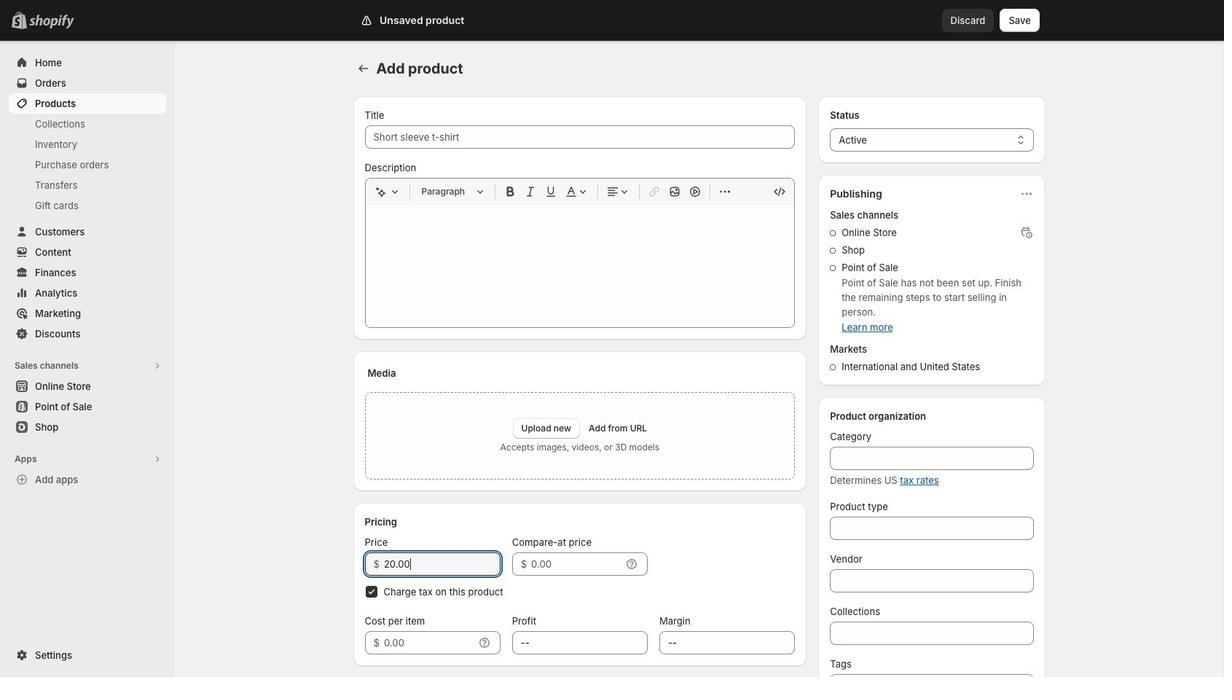 Task type: vqa. For each thing, say whether or not it's contained in the screenshot.
top   text field
yes



Task type: describe. For each thing, give the bounding box(es) containing it.
  text field
[[384, 631, 474, 655]]

shopify image
[[32, 15, 77, 29]]

2   text field from the left
[[532, 553, 622, 576]]

Short sleeve t-shirt text field
[[365, 125, 795, 149]]



Task type: locate. For each thing, give the bounding box(es) containing it.
0 horizontal spatial   text field
[[384, 553, 501, 576]]

  text field
[[384, 553, 501, 576], [532, 553, 622, 576]]

None text field
[[830, 447, 1034, 470], [830, 622, 1034, 645], [830, 447, 1034, 470], [830, 622, 1034, 645]]

None text field
[[830, 517, 1034, 540], [830, 569, 1034, 593], [512, 631, 648, 655], [660, 631, 795, 655], [830, 674, 1034, 677], [830, 517, 1034, 540], [830, 569, 1034, 593], [512, 631, 648, 655], [660, 631, 795, 655], [830, 674, 1034, 677]]

1 horizontal spatial   text field
[[532, 553, 622, 576]]

1   text field from the left
[[384, 553, 501, 576]]



